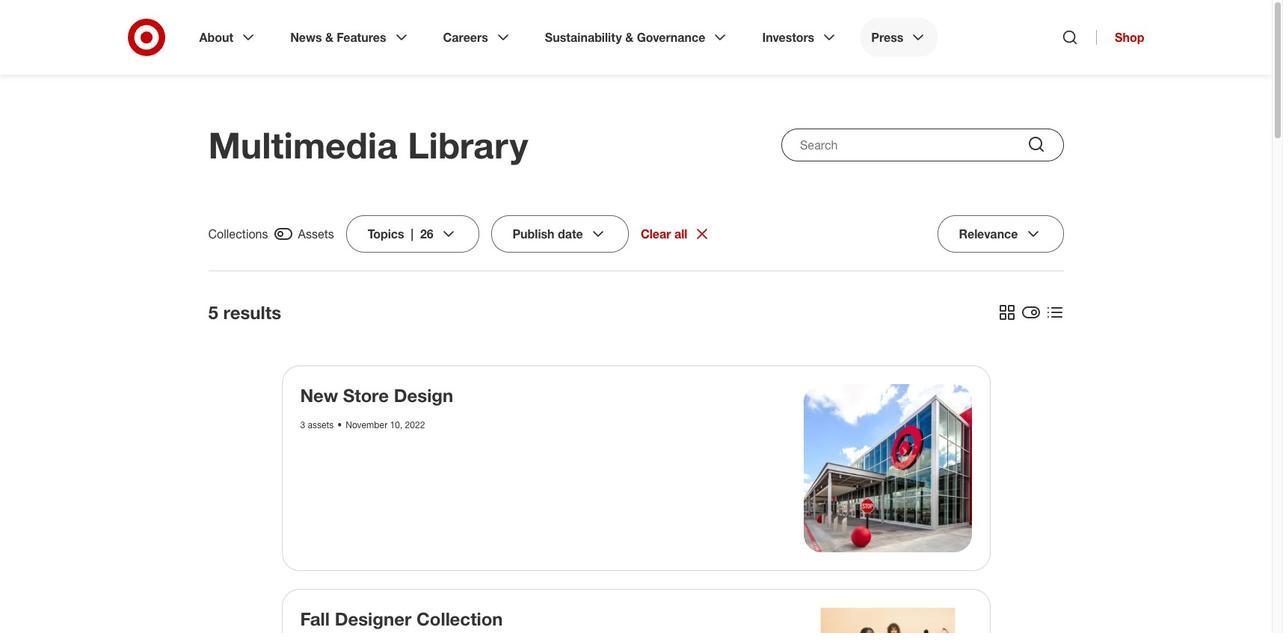 Task type: describe. For each thing, give the bounding box(es) containing it.
november
[[346, 420, 388, 431]]

news & features
[[290, 30, 386, 45]]

clear all
[[641, 227, 688, 242]]

news
[[290, 30, 322, 45]]

Relevance field
[[938, 215, 1064, 253]]

a building with a sign on the front image
[[804, 384, 972, 552]]

all
[[675, 227, 688, 242]]

checked image
[[274, 225, 292, 243]]

collection
[[417, 608, 503, 630]]

clear
[[641, 227, 671, 242]]

fall
[[300, 608, 330, 630]]

5 results
[[208, 301, 281, 324]]

multimedia library
[[208, 123, 528, 167]]

10,
[[390, 420, 403, 431]]

news & features link
[[280, 18, 421, 57]]

& for sustainability
[[625, 30, 634, 45]]

results
[[223, 301, 281, 324]]

sustainability
[[545, 30, 622, 45]]

& for news
[[325, 30, 334, 45]]

multimedia
[[208, 123, 398, 167]]

new
[[300, 384, 338, 407]]

investors link
[[752, 18, 849, 57]]

new store design link
[[300, 384, 453, 407]]

Search search field
[[782, 129, 1064, 162]]

features
[[337, 30, 386, 45]]

clear all button
[[641, 225, 712, 243]]



Task type: vqa. For each thing, say whether or not it's contained in the screenshot.
second & from right
yes



Task type: locate. For each thing, give the bounding box(es) containing it.
1 & from the left
[[325, 30, 334, 45]]

about link
[[189, 18, 268, 57]]

assets
[[308, 420, 334, 431]]

2022
[[405, 420, 425, 431]]

press link
[[861, 18, 938, 57]]

assets
[[298, 227, 334, 242]]

&
[[325, 30, 334, 45], [625, 30, 634, 45]]

publish date
[[513, 227, 583, 242]]

unchecked image
[[1022, 304, 1040, 322]]

fall designer collection
[[300, 608, 503, 630]]

governance
[[637, 30, 706, 45]]

investors
[[763, 30, 815, 45]]

sustainability & governance link
[[535, 18, 740, 57]]

careers link
[[433, 18, 523, 57]]

november 10, 2022
[[346, 420, 425, 431]]

& right the news
[[325, 30, 334, 45]]

design
[[394, 384, 453, 407]]

fall designer collection link
[[300, 608, 503, 630]]

topics  |  26 button
[[346, 215, 479, 253]]

relevance
[[959, 227, 1018, 242]]

3 assets
[[300, 420, 334, 431]]

None checkbox
[[998, 301, 1064, 324]]

date
[[558, 227, 583, 242]]

0 horizontal spatial &
[[325, 30, 334, 45]]

shop
[[1115, 30, 1145, 45]]

library
[[408, 123, 528, 167]]

& left governance at the top of page
[[625, 30, 634, 45]]

careers
[[443, 30, 488, 45]]

designer
[[335, 608, 412, 630]]

sustainability & governance
[[545, 30, 706, 45]]

shop link
[[1097, 30, 1145, 45]]

collections
[[208, 227, 268, 242]]

topics  |  26
[[368, 227, 434, 242]]

about
[[199, 30, 233, 45]]

new store design
[[300, 384, 453, 407]]

store
[[343, 384, 389, 407]]

3
[[300, 420, 305, 431]]

publish
[[513, 227, 555, 242]]

1 horizontal spatial &
[[625, 30, 634, 45]]

5
[[208, 301, 218, 324]]

2 & from the left
[[625, 30, 634, 45]]

press
[[872, 30, 904, 45]]

publish date button
[[491, 215, 629, 253]]

None checkbox
[[208, 224, 334, 244]]



